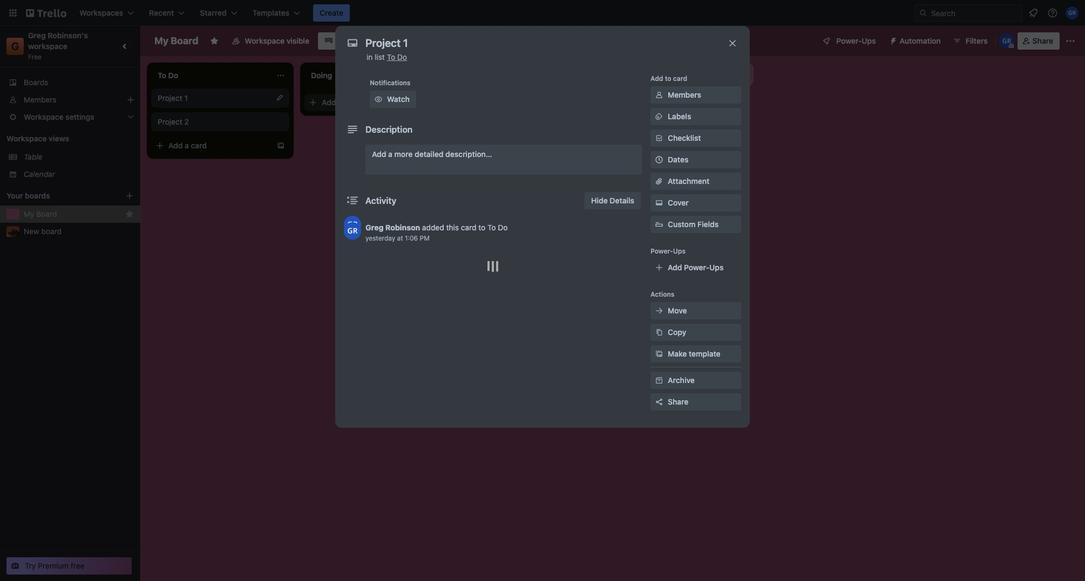Task type: locate. For each thing, give the bounding box(es) containing it.
ups up add power-ups
[[674, 247, 686, 256]]

your boards
[[6, 191, 50, 200]]

share down "archive"
[[668, 398, 689, 407]]

0 horizontal spatial workspace
[[6, 134, 47, 143]]

0 horizontal spatial greg
[[28, 31, 46, 40]]

0 horizontal spatial members
[[24, 95, 56, 104]]

add a card
[[322, 98, 360, 107], [169, 141, 207, 150]]

sm image
[[885, 32, 900, 48], [654, 198, 665, 209], [654, 306, 665, 317], [654, 327, 665, 338]]

0 horizontal spatial share button
[[651, 394, 742, 411]]

sm image inside members link
[[654, 90, 665, 100]]

my board inside my board button
[[24, 210, 57, 219]]

1 horizontal spatial share button
[[1018, 32, 1060, 50]]

a
[[338, 98, 342, 107], [185, 141, 189, 150], [388, 150, 393, 159]]

do up notifications
[[398, 52, 407, 62]]

sm image left cover on the right
[[654, 198, 665, 209]]

sm image for make template
[[654, 349, 665, 360]]

0 horizontal spatial do
[[398, 52, 407, 62]]

project 1
[[158, 93, 188, 103]]

1 horizontal spatial workspace
[[245, 36, 285, 45]]

0 vertical spatial my board
[[154, 35, 198, 46]]

greg robinson added this card to to do yesterday at 1:06 pm
[[366, 223, 508, 243]]

greg
[[28, 31, 46, 40], [366, 223, 384, 232]]

1 horizontal spatial list
[[673, 70, 683, 79]]

sm image down add to card
[[654, 90, 665, 100]]

card inside greg robinson added this card to to do yesterday at 1:06 pm
[[461, 223, 477, 232]]

list right "another" at the top of page
[[673, 70, 683, 79]]

0 vertical spatial ups
[[862, 36, 877, 45]]

to right this
[[479, 223, 486, 232]]

filters button
[[950, 32, 992, 50]]

share button down 0 notifications image
[[1018, 32, 1060, 50]]

2
[[184, 117, 189, 126]]

None text field
[[360, 33, 717, 53]]

Search field
[[928, 5, 1023, 21]]

table link
[[24, 152, 134, 163]]

another
[[643, 70, 671, 79]]

checklist link
[[651, 130, 742, 147]]

power-
[[837, 36, 862, 45], [651, 247, 674, 256], [684, 263, 710, 272]]

project for project 1
[[158, 93, 182, 103]]

list right in
[[375, 52, 385, 62]]

1 vertical spatial add a card
[[169, 141, 207, 150]]

sm image for archive
[[654, 375, 665, 386]]

in list to do
[[367, 52, 407, 62]]

0 vertical spatial share
[[1033, 36, 1054, 45]]

share button
[[1018, 32, 1060, 50], [651, 394, 742, 411]]

cover link
[[651, 194, 742, 212]]

sm image inside labels link
[[654, 111, 665, 122]]

ups inside "link"
[[710, 263, 724, 272]]

my up new
[[24, 210, 34, 219]]

card left watch button
[[344, 98, 360, 107]]

my board left star or unstar board image at left top
[[154, 35, 198, 46]]

sm image inside archive link
[[654, 375, 665, 386]]

0 vertical spatial do
[[398, 52, 407, 62]]

add a card button down project 2 link
[[151, 137, 272, 154]]

1 horizontal spatial to
[[665, 75, 672, 83]]

board inside button
[[36, 210, 57, 219]]

greg inside greg robinson added this card to to do yesterday at 1:06 pm
[[366, 223, 384, 232]]

sm image inside move link
[[654, 306, 665, 317]]

sm image left labels
[[654, 111, 665, 122]]

g
[[11, 40, 19, 52]]

added
[[422, 223, 444, 232]]

sm image for automation
[[885, 32, 900, 48]]

sm image for members
[[654, 90, 665, 100]]

notifications
[[370, 79, 411, 87]]

to right this
[[488, 223, 496, 232]]

greg inside greg robinson's workspace free
[[28, 31, 46, 40]]

workspace inside workspace visible button
[[245, 36, 285, 45]]

1 horizontal spatial power-ups
[[837, 36, 877, 45]]

in
[[367, 52, 373, 62]]

power- inside button
[[837, 36, 862, 45]]

power-ups inside button
[[837, 36, 877, 45]]

fields
[[698, 220, 719, 229]]

hide details
[[592, 196, 635, 205]]

sm image
[[654, 90, 665, 100], [373, 94, 384, 105], [654, 111, 665, 122], [654, 133, 665, 144], [654, 349, 665, 360], [654, 375, 665, 386]]

actions
[[651, 291, 675, 299]]

members
[[668, 90, 702, 99], [24, 95, 56, 104]]

my board up new board
[[24, 210, 57, 219]]

project left 2
[[158, 117, 182, 126]]

Board name text field
[[149, 32, 204, 50]]

my board
[[154, 35, 198, 46], [24, 210, 57, 219]]

greg robinson (gregrobinson96) image left robinson at top left
[[344, 216, 361, 233]]

sm image inside checklist link
[[654, 133, 665, 144]]

free
[[28, 53, 42, 61]]

workspace up table
[[6, 134, 47, 143]]

1 vertical spatial to
[[488, 223, 496, 232]]

0 vertical spatial greg
[[28, 31, 46, 40]]

do
[[398, 52, 407, 62], [498, 223, 508, 232]]

add a card down 2
[[169, 141, 207, 150]]

1 vertical spatial do
[[498, 223, 508, 232]]

1 horizontal spatial greg
[[366, 223, 384, 232]]

try premium free button
[[6, 558, 132, 575]]

1 vertical spatial workspace
[[6, 134, 47, 143]]

my
[[154, 35, 169, 46], [24, 210, 34, 219]]

members link down boards
[[0, 91, 140, 109]]

greg for robinson's
[[28, 31, 46, 40]]

ups
[[862, 36, 877, 45], [674, 247, 686, 256], [710, 263, 724, 272]]

greg robinson (gregrobinson96) image
[[1066, 6, 1079, 19], [344, 216, 361, 233], [344, 223, 361, 240]]

automation
[[900, 36, 941, 45]]

sm image for checklist
[[654, 133, 665, 144]]

do inside greg robinson added this card to to do yesterday at 1:06 pm
[[498, 223, 508, 232]]

1 horizontal spatial my
[[154, 35, 169, 46]]

add a card button
[[305, 94, 426, 111], [151, 137, 272, 154]]

checklist
[[668, 133, 701, 143]]

1 project from the top
[[158, 93, 182, 103]]

add a card left watch button
[[322, 98, 360, 107]]

0 horizontal spatial my board
[[24, 210, 57, 219]]

at
[[397, 234, 403, 243]]

share left the show menu icon on the right top
[[1033, 36, 1054, 45]]

watch
[[387, 95, 410, 104]]

0 horizontal spatial to
[[387, 52, 396, 62]]

to
[[665, 75, 672, 83], [479, 223, 486, 232]]

board left star or unstar board image at left top
[[171, 35, 198, 46]]

0 horizontal spatial to
[[479, 223, 486, 232]]

1 horizontal spatial do
[[498, 223, 508, 232]]

1 horizontal spatial my board
[[154, 35, 198, 46]]

workspace for workspace views
[[6, 134, 47, 143]]

0 vertical spatial my
[[154, 35, 169, 46]]

board left customize views icon
[[337, 36, 358, 45]]

archive link
[[651, 372, 742, 389]]

workspace
[[245, 36, 285, 45], [6, 134, 47, 143]]

0 vertical spatial power-ups
[[837, 36, 877, 45]]

list
[[375, 52, 385, 62], [673, 70, 683, 79]]

add board image
[[125, 192, 134, 200]]

0 horizontal spatial share
[[668, 398, 689, 407]]

board
[[171, 35, 198, 46], [337, 36, 358, 45], [36, 210, 57, 219]]

0 horizontal spatial list
[[375, 52, 385, 62]]

workspace for workspace visible
[[245, 36, 285, 45]]

1 horizontal spatial members
[[668, 90, 702, 99]]

project
[[158, 93, 182, 103], [158, 117, 182, 126]]

my inside board name text field
[[154, 35, 169, 46]]

to right in
[[387, 52, 396, 62]]

do right this
[[498, 223, 508, 232]]

project inside project 1 link
[[158, 93, 182, 103]]

1 vertical spatial my
[[24, 210, 34, 219]]

project inside project 2 link
[[158, 117, 182, 126]]

to inside greg robinson added this card to to do yesterday at 1:06 pm
[[488, 223, 496, 232]]

greg robinson's workspace free
[[28, 31, 90, 61]]

0 vertical spatial add a card
[[322, 98, 360, 107]]

g link
[[6, 38, 24, 55]]

members for right members link
[[668, 90, 702, 99]]

card down project 2 link
[[191, 141, 207, 150]]

1 vertical spatial project
[[158, 117, 182, 126]]

board up new board
[[36, 210, 57, 219]]

2 horizontal spatial a
[[388, 150, 393, 159]]

move
[[668, 306, 687, 315]]

ups left automation button
[[862, 36, 877, 45]]

add a card button down notifications
[[305, 94, 426, 111]]

1 vertical spatial greg
[[366, 223, 384, 232]]

detailed
[[415, 150, 444, 159]]

template
[[689, 350, 721, 359]]

1 vertical spatial to
[[479, 223, 486, 232]]

0 vertical spatial project
[[158, 93, 182, 103]]

sm image left copy
[[654, 327, 665, 338]]

2 vertical spatial ups
[[710, 263, 724, 272]]

a left the more
[[388, 150, 393, 159]]

0 horizontal spatial ups
[[674, 247, 686, 256]]

members down boards
[[24, 95, 56, 104]]

1 horizontal spatial to
[[488, 223, 496, 232]]

sm image left "archive"
[[654, 375, 665, 386]]

sm image inside make template link
[[654, 349, 665, 360]]

sm image for watch
[[373, 94, 384, 105]]

sm image inside watch button
[[373, 94, 384, 105]]

sm image left make
[[654, 349, 665, 360]]

add power-ups
[[668, 263, 724, 272]]

board
[[41, 227, 62, 236]]

project left "1"
[[158, 93, 182, 103]]

try premium free
[[25, 562, 85, 571]]

a down 2
[[185, 141, 189, 150]]

sm image for move
[[654, 306, 665, 317]]

1 horizontal spatial members link
[[651, 86, 742, 104]]

1 vertical spatial my board
[[24, 210, 57, 219]]

try
[[25, 562, 36, 571]]

members down add another list button
[[668, 90, 702, 99]]

add to card
[[651, 75, 688, 83]]

boards link
[[0, 74, 140, 91]]

2 vertical spatial power-
[[684, 263, 710, 272]]

greg robinson (gregrobinson96) image right open information menu image on the right top of the page
[[1066, 6, 1079, 19]]

0 vertical spatial to
[[665, 75, 672, 83]]

share button down archive link
[[651, 394, 742, 411]]

members link up labels link
[[651, 86, 742, 104]]

members for leftmost members link
[[24, 95, 56, 104]]

search image
[[919, 9, 928, 17]]

sm image right "power-ups" button
[[885, 32, 900, 48]]

sm image inside copy link
[[654, 327, 665, 338]]

sm image down actions
[[654, 306, 665, 317]]

power- inside "link"
[[684, 263, 710, 272]]

card right this
[[461, 223, 477, 232]]

2 horizontal spatial ups
[[862, 36, 877, 45]]

greg robinson (gregrobinson96) image
[[1000, 33, 1015, 49]]

2 horizontal spatial power-
[[837, 36, 862, 45]]

0 vertical spatial share button
[[1018, 32, 1060, 50]]

list inside button
[[673, 70, 683, 79]]

dates
[[668, 155, 689, 164]]

greg up workspace
[[28, 31, 46, 40]]

attachment
[[668, 177, 710, 186]]

sm image inside cover link
[[654, 198, 665, 209]]

views
[[49, 134, 69, 143]]

sm image left watch
[[373, 94, 384, 105]]

workspace left visible
[[245, 36, 285, 45]]

edit card image
[[276, 93, 284, 102]]

copy
[[668, 328, 687, 337]]

1 horizontal spatial board
[[171, 35, 198, 46]]

sm image left checklist
[[654, 133, 665, 144]]

details
[[610, 196, 635, 205]]

to up labels
[[665, 75, 672, 83]]

ups down "fields"
[[710, 263, 724, 272]]

your boards with 2 items element
[[6, 190, 109, 203]]

add
[[627, 70, 641, 79], [651, 75, 664, 83], [322, 98, 336, 107], [169, 141, 183, 150], [372, 150, 386, 159], [668, 263, 683, 272]]

0 vertical spatial add a card button
[[305, 94, 426, 111]]

premium
[[38, 562, 69, 571]]

activity
[[366, 196, 397, 206]]

project for project 2
[[158, 117, 182, 126]]

boards
[[24, 78, 48, 87]]

greg up yesterday
[[366, 223, 384, 232]]

1 horizontal spatial power-
[[684, 263, 710, 272]]

1 horizontal spatial ups
[[710, 263, 724, 272]]

2 project from the top
[[158, 117, 182, 126]]

workspace visible button
[[225, 32, 316, 50]]

1 vertical spatial share
[[668, 398, 689, 407]]

add inside add a more detailed description… link
[[372, 150, 386, 159]]

0 vertical spatial workspace
[[245, 36, 285, 45]]

card
[[674, 75, 688, 83], [344, 98, 360, 107], [191, 141, 207, 150], [461, 223, 477, 232]]

0 horizontal spatial a
[[185, 141, 189, 150]]

to
[[387, 52, 396, 62], [488, 223, 496, 232]]

1 vertical spatial add a card button
[[151, 137, 272, 154]]

greg robinson (gregrobinson96) image inside the primary element
[[1066, 6, 1079, 19]]

sm image inside automation button
[[885, 32, 900, 48]]

0 horizontal spatial board
[[36, 210, 57, 219]]

0 vertical spatial power-
[[837, 36, 862, 45]]

1 horizontal spatial add a card button
[[305, 94, 426, 111]]

1 vertical spatial power-ups
[[651, 247, 686, 256]]

hide details link
[[585, 192, 641, 210]]

0 horizontal spatial power-
[[651, 247, 674, 256]]

add inside add power-ups "link"
[[668, 263, 683, 272]]

my left star or unstar board image at left top
[[154, 35, 169, 46]]

workspace views
[[6, 134, 69, 143]]

0 vertical spatial list
[[375, 52, 385, 62]]

a left watch button
[[338, 98, 342, 107]]

0 horizontal spatial my
[[24, 210, 34, 219]]

starred icon image
[[125, 210, 134, 219]]

to inside greg robinson added this card to to do yesterday at 1:06 pm
[[479, 223, 486, 232]]

table
[[24, 152, 42, 162]]

1 vertical spatial list
[[673, 70, 683, 79]]

robinson's
[[48, 31, 88, 40]]

star or unstar board image
[[210, 37, 219, 45]]



Task type: describe. For each thing, give the bounding box(es) containing it.
calendar
[[24, 170, 55, 179]]

show menu image
[[1066, 36, 1077, 46]]

board inside text field
[[171, 35, 198, 46]]

boards
[[25, 191, 50, 200]]

custom fields
[[668, 220, 719, 229]]

dates button
[[651, 151, 742, 169]]

my board inside board name text field
[[154, 35, 198, 46]]

to do link
[[387, 52, 407, 62]]

add another list
[[627, 70, 683, 79]]

new board link
[[24, 226, 134, 237]]

more
[[395, 150, 413, 159]]

workspace visible
[[245, 36, 310, 45]]

workspace
[[28, 42, 68, 51]]

0 horizontal spatial power-ups
[[651, 247, 686, 256]]

automation button
[[885, 32, 948, 50]]

project 1 link
[[158, 93, 283, 104]]

0 vertical spatial to
[[387, 52, 396, 62]]

filters
[[966, 36, 988, 45]]

pm
[[420, 234, 430, 243]]

robinson
[[386, 223, 420, 232]]

free
[[71, 562, 85, 571]]

1 vertical spatial ups
[[674, 247, 686, 256]]

project 2 link
[[158, 117, 283, 127]]

my board button
[[24, 209, 121, 220]]

labels link
[[651, 108, 742, 125]]

1 vertical spatial share button
[[651, 394, 742, 411]]

project 2
[[158, 117, 189, 126]]

description
[[366, 125, 413, 135]]

ups inside button
[[862, 36, 877, 45]]

board link
[[318, 32, 364, 50]]

description…
[[446, 150, 492, 159]]

sm image for labels
[[654, 111, 665, 122]]

add a more detailed description…
[[372, 150, 492, 159]]

customize views image
[[370, 36, 380, 46]]

greg robinson (gregrobinson96) image left yesterday
[[344, 223, 361, 240]]

sm image for cover
[[654, 198, 665, 209]]

new
[[24, 227, 39, 236]]

this
[[446, 223, 459, 232]]

yesterday
[[366, 234, 396, 243]]

make template link
[[651, 346, 742, 363]]

archive
[[668, 376, 695, 385]]

0 notifications image
[[1027, 6, 1040, 19]]

sm image for copy
[[654, 327, 665, 338]]

1 vertical spatial power-
[[651, 247, 674, 256]]

0 horizontal spatial add a card
[[169, 141, 207, 150]]

1 horizontal spatial add a card
[[322, 98, 360, 107]]

new board
[[24, 227, 62, 236]]

1 horizontal spatial share
[[1033, 36, 1054, 45]]

add another list button
[[607, 63, 754, 86]]

create button
[[313, 4, 350, 22]]

primary element
[[0, 0, 1086, 26]]

cover
[[668, 198, 689, 207]]

greg robinson's workspace link
[[28, 31, 90, 51]]

watch button
[[370, 91, 416, 108]]

add power-ups link
[[651, 259, 742, 277]]

my inside button
[[24, 210, 34, 219]]

0 horizontal spatial members link
[[0, 91, 140, 109]]

0 horizontal spatial add a card button
[[151, 137, 272, 154]]

add a more detailed description… link
[[366, 145, 642, 175]]

move link
[[651, 303, 742, 320]]

card right "another" at the top of page
[[674, 75, 688, 83]]

create
[[320, 8, 344, 17]]

1:06
[[405, 234, 418, 243]]

attachment button
[[651, 173, 742, 190]]

calendar link
[[24, 169, 134, 180]]

yesterday at 1:06 pm link
[[366, 234, 430, 243]]

add inside add another list button
[[627, 70, 641, 79]]

your
[[6, 191, 23, 200]]

open information menu image
[[1048, 8, 1059, 18]]

a inside add a more detailed description… link
[[388, 150, 393, 159]]

2 horizontal spatial board
[[337, 36, 358, 45]]

power-ups button
[[815, 32, 883, 50]]

hide
[[592, 196, 608, 205]]

visible
[[287, 36, 310, 45]]

create from template… image
[[277, 142, 285, 150]]

custom fields button
[[651, 219, 742, 230]]

make
[[668, 350, 687, 359]]

greg for robinson
[[366, 223, 384, 232]]

copy link
[[651, 324, 742, 341]]

make template
[[668, 350, 721, 359]]

labels
[[668, 112, 692, 121]]

1
[[184, 93, 188, 103]]

1 horizontal spatial a
[[338, 98, 342, 107]]



Task type: vqa. For each thing, say whether or not it's contained in the screenshot.
"get"
no



